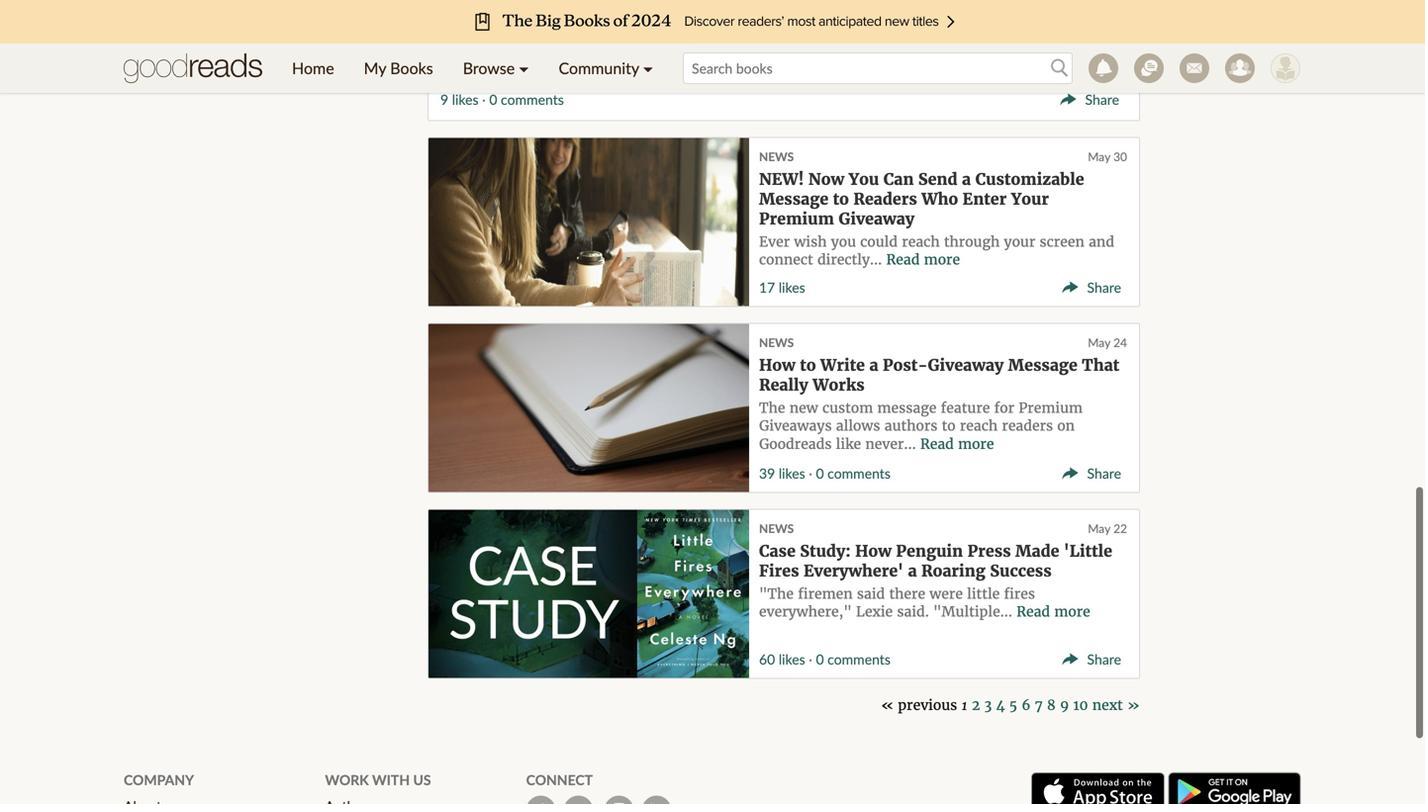 Task type: locate. For each thing, give the bounding box(es) containing it.
0 horizontal spatial reach
[[902, 233, 940, 251]]

share button down notifications icon
[[1059, 90, 1127, 108]]

read more link down fires
[[1016, 603, 1090, 621]]

0 horizontal spatial ▾
[[519, 58, 529, 78]]

more down 'little
[[1054, 603, 1090, 621]]

read more down feature
[[920, 435, 994, 453]]

for up readers
[[994, 399, 1014, 417]]

goodreads inside the new custom message feature for premium giveaways allows authors to reach readers on goodreads like never...
[[759, 435, 832, 453]]

giveaway up the could
[[839, 209, 914, 229]]

may left 30
[[1088, 149, 1110, 164]]

new!
[[759, 170, 804, 190]]

Search for books to add to your shelves search field
[[683, 52, 1073, 84]]

a left ton
[[497, 43, 504, 60]]

a inside case study: how penguin press made 'little fires everywhere' a roaring success
[[908, 562, 917, 581]]

1 vertical spatial news
[[759, 336, 794, 350]]

everywhere'
[[804, 562, 904, 581]]

2 may from the top
[[1088, 336, 1110, 350]]

0 horizontal spatial premium
[[759, 209, 834, 229]]

likes for the new custom message feature for premium giveaways allows authors to reach readers on goodreads like never...
[[779, 465, 805, 482]]

share
[[1085, 91, 1119, 108], [1087, 279, 1121, 296], [1087, 465, 1121, 482], [1087, 651, 1121, 668]]

to
[[707, 1, 723, 21], [974, 25, 988, 42], [833, 190, 849, 209], [800, 356, 816, 376], [942, 417, 956, 435]]

case study: how penguin press made 'little fires everywhere' a roaring success link
[[759, 542, 1112, 581]]

premium up wish
[[759, 209, 834, 229]]

«
[[881, 697, 894, 715]]

news up case
[[759, 522, 794, 536]]

9 down the...
[[440, 91, 448, 108]]

share for new! now you can send a customizable message to readers who enter your premium giveaway
[[1087, 279, 1121, 296]]

▾ right community
[[643, 58, 653, 78]]

news for new! now you can send a customizable message to readers who enter your premium giveaway
[[759, 149, 794, 164]]

next
[[1092, 697, 1123, 715]]

the...
[[440, 61, 475, 78]]

next » link
[[1092, 697, 1140, 715]]

1 vertical spatial on
[[1057, 417, 1075, 435]]

download app for android image
[[1168, 772, 1301, 805]]

your
[[845, 1, 882, 21], [1011, 190, 1049, 209]]

1 vertical spatial ·
[[809, 465, 812, 482]]

0 comments link down browse ▾
[[489, 91, 564, 108]]

for down you've
[[916, 43, 936, 60]]

allows
[[836, 417, 880, 435]]

the
[[759, 399, 785, 417]]

· for case
[[809, 651, 812, 668]]

2 vertical spatial for
[[994, 399, 1014, 417]]

1 vertical spatial 0
[[816, 465, 824, 482]]

likes for looking for help navigating the busy world of book marketing? you've come to the right place! there's a ton of helpful information about effective book promotion for authors right here on the...
[[452, 91, 479, 108]]

share button for looking for help navigating the busy world of book marketing? you've come to the right place! there's a ton of helpful information about effective book promotion for authors right here on the...
[[1059, 89, 1127, 108]]

· right the 60 likes link
[[809, 651, 812, 668]]

· right 39 likes link
[[809, 465, 812, 482]]

your up marketing?
[[845, 1, 882, 21]]

1 horizontal spatial premium
[[1019, 399, 1083, 417]]

to up you
[[833, 190, 849, 209]]

share button up next at the right of the page
[[1061, 649, 1129, 668]]

0 right the 60 likes link
[[816, 651, 824, 668]]

read more link down feature
[[920, 435, 994, 453]]

1 horizontal spatial for
[[916, 43, 936, 60]]

read more down fires
[[1016, 603, 1090, 621]]

giveaway up feature
[[928, 356, 1004, 376]]

for inside the new custom message feature for premium giveaways allows authors to reach readers on goodreads like never...
[[994, 399, 1014, 417]]

2 horizontal spatial for
[[994, 399, 1014, 417]]

read more down the could
[[886, 251, 960, 269]]

1 vertical spatial you
[[849, 170, 879, 190]]

here
[[1036, 43, 1067, 60]]

case
[[759, 542, 796, 562]]

0 horizontal spatial book
[[762, 25, 796, 42]]

0 horizontal spatial of
[[536, 43, 550, 60]]

▾ inside dropdown button
[[519, 58, 529, 78]]

1 vertical spatial book
[[801, 43, 835, 60]]

1 horizontal spatial message
[[1008, 356, 1078, 376]]

▾ for browse ▾
[[519, 58, 529, 78]]

0 horizontal spatial how
[[759, 356, 795, 376]]

may 30
[[1088, 149, 1127, 164]]

0 comments link for how
[[816, 465, 891, 482]]

how up 'said'
[[855, 542, 892, 562]]

▾ right browse
[[519, 58, 529, 78]]

to left "write"
[[800, 356, 816, 376]]

news up "new!" on the top
[[759, 149, 794, 164]]

fires
[[759, 562, 799, 581]]

0 horizontal spatial the
[[637, 25, 660, 42]]

1 vertical spatial share button
[[1061, 649, 1129, 668]]

1 news from the top
[[759, 149, 794, 164]]

like
[[836, 435, 861, 453]]

0 vertical spatial of
[[744, 25, 758, 42]]

that
[[1082, 356, 1119, 376]]

· right 9 likes link
[[482, 91, 486, 108]]

0 horizontal spatial for
[[501, 25, 521, 42]]

may for how to write a post-giveaway message that really works
[[1088, 336, 1110, 350]]

·
[[482, 91, 486, 108], [809, 465, 812, 482], [809, 651, 812, 668]]

reach inside the new custom message feature for premium giveaways allows authors to reach readers on goodreads like never...
[[960, 417, 998, 435]]

share button up next at the right of the page
[[1061, 651, 1129, 668]]

you left "plan"
[[770, 1, 800, 21]]

ton
[[509, 43, 532, 60]]

0 down browse ▾
[[489, 91, 497, 108]]

were
[[930, 585, 963, 603]]

read down feature
[[920, 435, 954, 453]]

a right "write"
[[869, 356, 878, 376]]

read down fires
[[1016, 603, 1050, 621]]

2 vertical spatial ·
[[809, 651, 812, 668]]

22
[[1113, 522, 1127, 536]]

book up effective
[[762, 25, 796, 42]]

1 vertical spatial how
[[855, 542, 892, 562]]

1 horizontal spatial your
[[1011, 190, 1049, 209]]

message left that
[[1008, 356, 1078, 376]]

menu
[[277, 44, 668, 93]]

0 vertical spatial authors
[[941, 43, 994, 60]]

1 vertical spatial 0 comments link
[[816, 465, 891, 482]]

comments down lexie
[[827, 651, 891, 668]]

1 vertical spatial comments
[[827, 465, 891, 482]]

on right readers
[[1057, 417, 1075, 435]]

may
[[1088, 149, 1110, 164], [1088, 336, 1110, 350], [1088, 522, 1110, 536]]

right left here
[[998, 43, 1032, 60]]

0 vertical spatial share button
[[1059, 89, 1127, 108]]

my books link
[[349, 44, 448, 93]]

1 vertical spatial reach
[[960, 417, 998, 435]]

1 horizontal spatial you
[[849, 170, 879, 190]]

to down promotions
[[974, 25, 988, 42]]

0 vertical spatial message
[[759, 190, 828, 209]]

goodreads up looking
[[440, 1, 525, 21]]

a up "there"
[[908, 562, 917, 581]]

1 horizontal spatial giveaway
[[928, 356, 1004, 376]]

how to write a post-giveaway message that really works image
[[429, 324, 749, 492]]

share for how to write a post-giveaway message that really works
[[1087, 465, 1121, 482]]

0 comments link down lexie
[[816, 651, 891, 668]]

0 vertical spatial your
[[845, 1, 882, 21]]

1 vertical spatial message
[[1008, 356, 1078, 376]]

1 vertical spatial may
[[1088, 336, 1110, 350]]

9 right 8 link
[[1060, 697, 1069, 715]]

8
[[1047, 697, 1056, 715]]

0 vertical spatial news
[[759, 149, 794, 164]]

more for case study: how penguin press made 'little fires everywhere' a roaring success
[[1054, 603, 1090, 621]]

share button down "and"
[[1061, 277, 1129, 296]]

new! now you can send a customizable message to readers who enter your premium giveaway image
[[429, 138, 749, 306]]

share button down "and"
[[1061, 279, 1129, 296]]

community ▾ button
[[544, 44, 668, 93]]

goodreads on facebook image
[[526, 796, 556, 805]]

for up ton
[[501, 25, 521, 42]]

1 ▾ from the left
[[519, 58, 529, 78]]

you
[[770, 1, 800, 21], [849, 170, 879, 190]]

likes down the...
[[452, 91, 479, 108]]

of
[[744, 25, 758, 42], [536, 43, 550, 60]]

1 the from the left
[[637, 25, 660, 42]]

reach right the could
[[902, 233, 940, 251]]

1 share button from the top
[[1061, 463, 1129, 482]]

0 vertical spatial premium
[[759, 209, 834, 229]]

made
[[1015, 542, 1059, 562]]

0 vertical spatial right
[[1019, 25, 1053, 42]]

share button up may 22
[[1061, 463, 1129, 482]]

come
[[933, 25, 970, 42]]

0 vertical spatial may
[[1088, 149, 1110, 164]]

plan
[[804, 1, 840, 21]]

of down "help"
[[536, 43, 550, 60]]

marketing?
[[800, 25, 878, 42]]

may left 22
[[1088, 522, 1110, 536]]

to inside the how to write a post-giveaway message that really works
[[800, 356, 816, 376]]

1 vertical spatial 9
[[1060, 697, 1069, 715]]

1 vertical spatial premium
[[1019, 399, 1083, 417]]

on
[[1071, 43, 1089, 60], [1057, 417, 1075, 435]]

authors down come
[[941, 43, 994, 60]]

9
[[440, 91, 448, 108], [1060, 697, 1069, 715]]

to down feature
[[942, 417, 956, 435]]

more down through
[[924, 251, 960, 269]]

2 vertical spatial 0 comments link
[[816, 651, 891, 668]]

the
[[637, 25, 660, 42], [992, 25, 1014, 42]]

3 may from the top
[[1088, 522, 1110, 536]]

2 news from the top
[[759, 336, 794, 350]]

0 vertical spatial on
[[1071, 43, 1089, 60]]

more down feature
[[958, 435, 994, 453]]

▾
[[519, 58, 529, 78], [643, 58, 653, 78]]

share button
[[1061, 463, 1129, 482], [1061, 649, 1129, 668]]

you inside 'new! now you can send a customizable message to readers who enter your premium giveaway'
[[849, 170, 879, 190]]

0 horizontal spatial message
[[759, 190, 828, 209]]

2 ▾ from the left
[[643, 58, 653, 78]]

1 vertical spatial for
[[916, 43, 936, 60]]

news for case study: how penguin press made 'little fires everywhere' a roaring success
[[759, 522, 794, 536]]

goodreads
[[440, 1, 525, 21], [759, 435, 832, 453]]

of down help at the right top of page
[[744, 25, 758, 42]]

place!
[[1057, 25, 1098, 42]]

0 vertical spatial how
[[759, 356, 795, 376]]

0 comments link
[[489, 91, 564, 108], [816, 465, 891, 482], [816, 651, 891, 668]]

the up information
[[637, 25, 660, 42]]

to up world
[[707, 1, 723, 21]]

comments down like
[[827, 465, 891, 482]]

2 vertical spatial 0
[[816, 651, 824, 668]]

book
[[887, 1, 928, 21]]

giveaway inside 'new! now you can send a customizable message to readers who enter your premium giveaway'
[[839, 209, 914, 229]]

17
[[759, 279, 775, 296]]

▾ inside dropdown button
[[643, 58, 653, 78]]

company
[[124, 772, 194, 789]]

0 right 39 likes link
[[816, 465, 824, 482]]

likes
[[452, 91, 479, 108], [779, 279, 805, 296], [779, 465, 805, 482], [779, 651, 805, 668]]

1 vertical spatial goodreads
[[759, 435, 832, 453]]

authors down message
[[884, 417, 938, 435]]

read more down ton
[[479, 61, 553, 78]]

likes right 39
[[779, 465, 805, 482]]

blog
[[619, 1, 655, 21]]

goodreads down giveaways
[[759, 435, 832, 453]]

0 vertical spatial 9
[[440, 91, 448, 108]]

message up wish
[[759, 190, 828, 209]]

read more for how
[[920, 435, 994, 453]]

9 likes link
[[440, 91, 479, 108]]

1 vertical spatial authors
[[884, 417, 938, 435]]

share down "and"
[[1087, 279, 1121, 296]]

0 horizontal spatial authors
[[884, 417, 938, 435]]

0 vertical spatial giveaway
[[839, 209, 914, 229]]

customizable
[[975, 170, 1084, 190]]

could
[[860, 233, 898, 251]]

message
[[877, 399, 937, 417]]

more down ton
[[517, 61, 553, 78]]

1 horizontal spatial the
[[992, 25, 1014, 42]]

may left 24
[[1088, 336, 1110, 350]]

your up your
[[1011, 190, 1049, 209]]

39
[[759, 465, 775, 482]]

message inside 'new! now you can send a customizable message to readers who enter your premium giveaway'
[[759, 190, 828, 209]]

2 link
[[972, 697, 980, 715]]

giveaway inside the how to write a post-giveaway message that really works
[[928, 356, 1004, 376]]

how up the
[[759, 356, 795, 376]]

notifications image
[[1089, 53, 1118, 83]]

read down the could
[[886, 251, 920, 269]]

1 horizontal spatial of
[[744, 25, 758, 42]]

send
[[918, 170, 958, 190]]

comments for case
[[827, 651, 891, 668]]

1 horizontal spatial 9
[[1060, 697, 1069, 715]]

2 vertical spatial may
[[1088, 522, 1110, 536]]

1 may from the top
[[1088, 149, 1110, 164]]

post-
[[883, 356, 928, 376]]

share button for 'little
[[1061, 651, 1129, 668]]

read more for new!
[[886, 251, 960, 269]]

navigating
[[559, 25, 633, 42]]

share button
[[1059, 89, 1127, 108], [1061, 277, 1129, 296]]

1 vertical spatial your
[[1011, 190, 1049, 209]]

right up here
[[1019, 25, 1053, 42]]

world
[[700, 25, 740, 42]]

1 vertical spatial giveaway
[[928, 356, 1004, 376]]

on inside the new custom message feature for premium giveaways allows authors to reach readers on goodreads like never...
[[1057, 417, 1075, 435]]

1 horizontal spatial reach
[[960, 417, 998, 435]]

goodreads on instagram image
[[604, 796, 634, 805]]

download app for ios image
[[1031, 773, 1165, 805]]

likes right '60'
[[779, 651, 805, 668]]

for
[[501, 25, 521, 42], [916, 43, 936, 60], [994, 399, 1014, 417]]

goodreads marketing blog posts to help you plan your book promotions
[[440, 1, 1027, 21]]

0 vertical spatial reach
[[902, 233, 940, 251]]

0 horizontal spatial goodreads
[[440, 1, 525, 21]]

read more link for new!
[[886, 251, 960, 269]]

share button up may 22
[[1061, 465, 1129, 482]]

2 share button from the top
[[1061, 649, 1129, 668]]

premium inside the new custom message feature for premium giveaways allows authors to reach readers on goodreads like never...
[[1019, 399, 1083, 417]]

1 horizontal spatial goodreads
[[759, 435, 832, 453]]

giveaways
[[759, 417, 832, 435]]

work with us
[[325, 772, 431, 789]]

really
[[759, 376, 808, 395]]

0 vertical spatial you
[[770, 1, 800, 21]]

friend requests image
[[1225, 53, 1255, 83]]

reach down feature
[[960, 417, 998, 435]]

to inside the new custom message feature for premium giveaways allows authors to reach readers on goodreads like never...
[[942, 417, 956, 435]]

1 horizontal spatial authors
[[941, 43, 994, 60]]

share up next at the right of the page
[[1087, 651, 1121, 668]]

reach
[[902, 233, 940, 251], [960, 417, 998, 435]]

books
[[390, 58, 433, 78]]

3 news from the top
[[759, 522, 794, 536]]

1 horizontal spatial ▾
[[643, 58, 653, 78]]

on inside looking for help navigating the busy world of book marketing? you've come to the right place! there's a ton of helpful information about effective book promotion for authors right here on the...
[[1071, 43, 1089, 60]]

2 vertical spatial comments
[[827, 651, 891, 668]]

2 vertical spatial news
[[759, 522, 794, 536]]

0 vertical spatial share button
[[1061, 463, 1129, 482]]

1 vertical spatial share button
[[1061, 277, 1129, 296]]

share up may 22
[[1087, 465, 1121, 482]]

likes right the 17
[[779, 279, 805, 296]]

a right "send"
[[962, 170, 971, 190]]

6 link
[[1022, 697, 1031, 715]]

0 horizontal spatial giveaway
[[839, 209, 914, 229]]

john smith image
[[1271, 53, 1300, 83]]

a
[[497, 43, 504, 60], [962, 170, 971, 190], [869, 356, 878, 376], [908, 562, 917, 581]]

effective
[[738, 43, 797, 60]]

write
[[820, 356, 865, 376]]

premium up readers
[[1019, 399, 1083, 417]]

comments
[[501, 91, 564, 108], [827, 465, 891, 482], [827, 651, 891, 668]]

read more
[[479, 61, 553, 78], [886, 251, 960, 269], [920, 435, 994, 453], [1016, 603, 1090, 621]]

10 link
[[1073, 697, 1088, 715]]

read more link down the could
[[886, 251, 960, 269]]

0 comments link down like
[[816, 465, 891, 482]]

the down promotions
[[992, 25, 1014, 42]]

you left can
[[849, 170, 879, 190]]

comments down browse ▾
[[501, 91, 564, 108]]

book down marketing?
[[801, 43, 835, 60]]

news up really
[[759, 336, 794, 350]]

my group discussions image
[[1134, 53, 1164, 83]]

helpful
[[554, 43, 603, 60]]

share button down notifications icon
[[1059, 89, 1127, 108]]

on down place!
[[1071, 43, 1089, 60]]

share down notifications icon
[[1085, 91, 1119, 108]]

1 horizontal spatial how
[[855, 542, 892, 562]]



Task type: vqa. For each thing, say whether or not it's contained in the screenshot.
30 "Want"
no



Task type: describe. For each thing, give the bounding box(es) containing it.
firemen
[[798, 585, 853, 603]]

reach inside ever wish you could reach through your screen and connect directly...
[[902, 233, 940, 251]]

case study: how penguin press made 'little fires everywhere' a roaring success
[[759, 542, 1112, 581]]

promotion
[[839, 43, 912, 60]]

you've
[[883, 25, 929, 42]]

· for how
[[809, 465, 812, 482]]

39 likes link
[[759, 465, 805, 482]]

posts
[[659, 1, 703, 21]]

work
[[325, 772, 369, 789]]

how inside the how to write a post-giveaway message that really works
[[759, 356, 795, 376]]

3 link
[[984, 697, 992, 715]]

30
[[1113, 149, 1127, 164]]

new
[[789, 399, 818, 417]]

previous
[[898, 697, 957, 715]]

"the firemen said there were little fires everywhere," lexie said. "multiple...
[[759, 585, 1035, 621]]

39 likes · 0 comments
[[759, 465, 891, 482]]

17 likes link
[[759, 279, 805, 296]]

read more link down ton
[[479, 61, 553, 78]]

community ▾
[[559, 58, 653, 78]]

how inside case study: how penguin press made 'little fires everywhere' a roaring success
[[855, 542, 892, 562]]

your inside 'new! now you can send a customizable message to readers who enter your premium giveaway'
[[1011, 190, 1049, 209]]

case study: how penguin press made 'little fires everywhere' a roaring success image
[[429, 510, 749, 678]]

and
[[1089, 233, 1114, 251]]

share for case study: how penguin press made 'little fires everywhere' a roaring success
[[1087, 651, 1121, 668]]

may for new! now you can send a customizable message to readers who enter your premium giveaway
[[1088, 149, 1110, 164]]

my
[[364, 58, 386, 78]]

0 horizontal spatial your
[[845, 1, 882, 21]]

busy
[[664, 25, 696, 42]]

roaring
[[921, 562, 986, 581]]

0 comments link for case
[[816, 651, 891, 668]]

success
[[990, 562, 1052, 581]]

read for case
[[1016, 603, 1050, 621]]

read for how
[[920, 435, 954, 453]]

share button for ever wish you could reach through your screen and connect directly...
[[1061, 277, 1129, 296]]

read for new!
[[886, 251, 920, 269]]

2 the from the left
[[992, 25, 1014, 42]]

24
[[1113, 336, 1127, 350]]

2
[[972, 697, 980, 715]]

7 link
[[1035, 697, 1043, 715]]

study:
[[800, 542, 851, 562]]

said
[[857, 585, 885, 603]]

4 link
[[996, 697, 1005, 715]]

share button for customizable
[[1061, 279, 1129, 296]]

news for how to write a post-giveaway message that really works
[[759, 336, 794, 350]]

said.
[[897, 603, 929, 621]]

0 vertical spatial 0 comments link
[[489, 91, 564, 108]]

read more link for how
[[920, 435, 994, 453]]

there
[[889, 585, 925, 603]]

1 horizontal spatial book
[[801, 43, 835, 60]]

us
[[413, 772, 431, 789]]

authors inside looking for help navigating the busy world of book marketing? you've come to the right place! there's a ton of helpful information about effective book promotion for authors right here on the...
[[941, 43, 994, 60]]

message inside the how to write a post-giveaway message that really works
[[1008, 356, 1078, 376]]

share button for case study: how penguin press made 'little fires everywhere' a roaring success
[[1061, 649, 1129, 668]]

more for new! now you can send a customizable message to readers who enter your premium giveaway
[[924, 251, 960, 269]]

may 22 link
[[1088, 522, 1127, 536]]

»
[[1127, 697, 1140, 715]]

your
[[1004, 233, 1035, 251]]

60
[[759, 651, 775, 668]]

share button for how to write a post-giveaway message that really works
[[1061, 463, 1129, 482]]

may 24
[[1088, 336, 1127, 350]]

ever
[[759, 233, 790, 251]]

0 vertical spatial goodreads
[[440, 1, 525, 21]]

connect
[[759, 251, 813, 269]]

promotions
[[932, 1, 1027, 21]]

you
[[831, 233, 856, 251]]

little
[[967, 585, 1000, 603]]

works
[[813, 376, 865, 395]]

community
[[559, 58, 639, 78]]

with
[[372, 772, 410, 789]]

wish
[[794, 233, 827, 251]]

looking
[[440, 25, 496, 42]]

0 vertical spatial book
[[762, 25, 796, 42]]

through
[[944, 233, 1000, 251]]

about
[[695, 43, 734, 60]]

home link
[[277, 44, 349, 93]]

goodreads on twitter image
[[564, 796, 593, 805]]

goodreads on linkedin image
[[642, 796, 672, 805]]

1 vertical spatial of
[[536, 43, 550, 60]]

0 vertical spatial 0
[[489, 91, 497, 108]]

how to write a post-giveaway message that really works link
[[759, 356, 1119, 395]]

looking for help navigating the busy world of book marketing? you've come to the right place! there's a ton of helpful information about effective book promotion for authors right here on the...
[[440, 25, 1098, 78]]

browse ▾
[[463, 58, 529, 78]]

comments for how
[[827, 465, 891, 482]]

Search books text field
[[683, 52, 1073, 84]]

read more link for case
[[1016, 603, 1090, 621]]

help
[[728, 1, 765, 21]]

readers
[[1002, 417, 1053, 435]]

0 vertical spatial comments
[[501, 91, 564, 108]]

lexie
[[856, 603, 893, 621]]

likes for "the firemen said there were little fires everywhere," lexie said. "multiple...
[[779, 651, 805, 668]]

a inside looking for help navigating the busy world of book marketing? you've come to the right place! there's a ton of helpful information about effective book promotion for authors right here on the...
[[497, 43, 504, 60]]

5
[[1009, 697, 1017, 715]]

to inside 'new! now you can send a customizable message to readers who enter your premium giveaway'
[[833, 190, 849, 209]]

my books
[[364, 58, 433, 78]]

new! now you can send a customizable message to readers who enter your premium giveaway link
[[759, 170, 1084, 229]]

4
[[996, 697, 1005, 715]]

can
[[883, 170, 914, 190]]

share button for message
[[1061, 465, 1129, 482]]

read down ton
[[479, 61, 513, 78]]

authors inside the new custom message feature for premium giveaways allows authors to reach readers on goodreads like never...
[[884, 417, 938, 435]]

0 for case
[[816, 651, 824, 668]]

a inside 'new! now you can send a customizable message to readers who enter your premium giveaway'
[[962, 170, 971, 190]]

5 link
[[1009, 697, 1017, 715]]

"multiple...
[[933, 603, 1012, 621]]

7
[[1035, 697, 1043, 715]]

may for case study: how penguin press made 'little fires everywhere' a roaring success
[[1088, 522, 1110, 536]]

may 30 link
[[1088, 149, 1127, 164]]

read more for case
[[1016, 603, 1090, 621]]

premium inside 'new! now you can send a customizable message to readers who enter your premium giveaway'
[[759, 209, 834, 229]]

home
[[292, 58, 334, 78]]

▾ for community ▾
[[643, 58, 653, 78]]

everywhere,"
[[759, 603, 852, 621]]

0 vertical spatial ·
[[482, 91, 486, 108]]

a inside the how to write a post-giveaway message that really works
[[869, 356, 878, 376]]

to inside looking for help navigating the busy world of book marketing? you've come to the right place! there's a ton of helpful information about effective book promotion for authors right here on the...
[[974, 25, 988, 42]]

60 likes link
[[759, 651, 805, 668]]

information
[[607, 43, 691, 60]]

help
[[525, 25, 555, 42]]

penguin
[[896, 542, 963, 562]]

enter
[[963, 190, 1007, 209]]

0 horizontal spatial you
[[770, 1, 800, 21]]

press
[[967, 542, 1011, 562]]

inbox image
[[1180, 53, 1209, 83]]

may 24 link
[[1088, 336, 1127, 350]]

the new custom message feature for premium giveaways allows authors to reach readers on goodreads like never...
[[759, 399, 1083, 453]]

0 horizontal spatial 9
[[440, 91, 448, 108]]

feature
[[941, 399, 990, 417]]

there's
[[440, 43, 492, 60]]

menu containing home
[[277, 44, 668, 93]]

8 link
[[1047, 697, 1056, 715]]

may 22
[[1088, 522, 1127, 536]]

0 for how
[[816, 465, 824, 482]]

now
[[808, 170, 844, 190]]

0 vertical spatial for
[[501, 25, 521, 42]]

1 vertical spatial right
[[998, 43, 1032, 60]]

more for how to write a post-giveaway message that really works
[[958, 435, 994, 453]]



